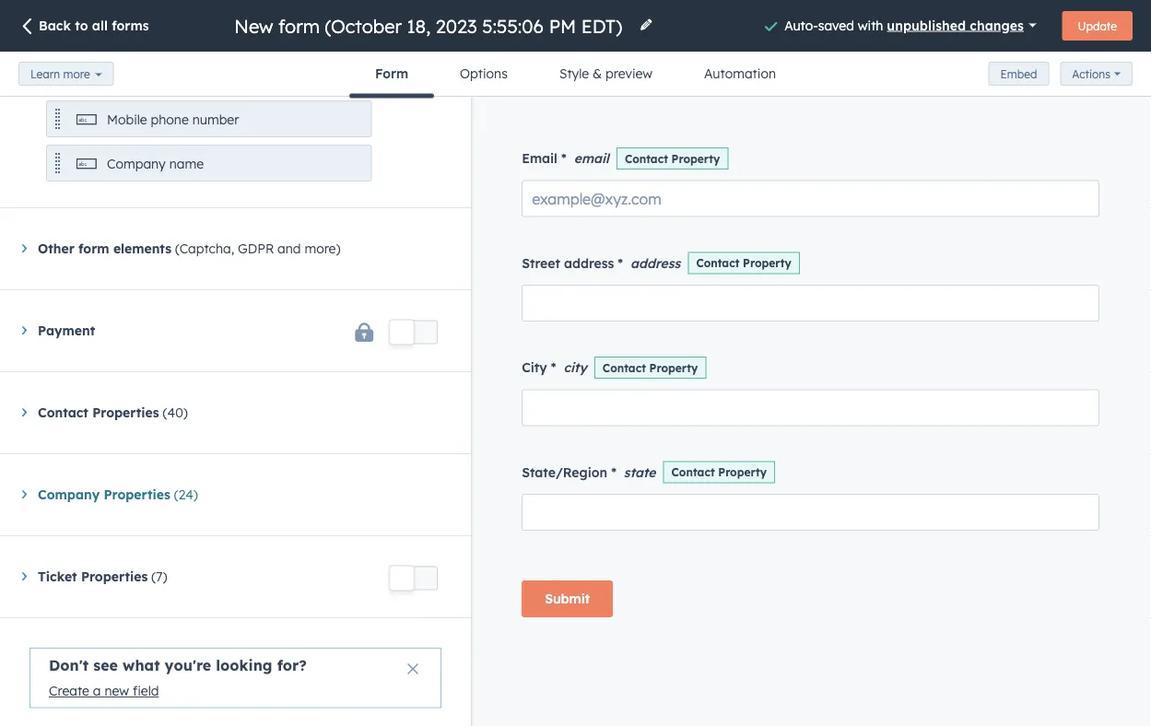 Task type: describe. For each thing, give the bounding box(es) containing it.
what
[[123, 656, 160, 675]]

new
[[105, 683, 129, 699]]

looking
[[216, 656, 273, 675]]

3 caret image from the top
[[22, 491, 27, 499]]

name
[[169, 156, 204, 172]]

company for company properties (24)
[[38, 487, 100, 503]]

unpublished changes button
[[887, 12, 1037, 38]]

options button
[[434, 52, 534, 96]]

style & preview
[[560, 65, 653, 82]]

caret image
[[22, 408, 27, 417]]

ticket
[[38, 569, 77, 585]]

(24)
[[174, 487, 198, 503]]

other
[[38, 241, 74, 257]]

gdpr
[[238, 241, 274, 257]]

for?
[[277, 656, 307, 675]]

learn more
[[30, 67, 90, 81]]

field
[[133, 683, 159, 699]]

(
[[175, 241, 179, 257]]

options
[[460, 65, 508, 82]]

unpublished
[[887, 17, 966, 33]]

changes
[[970, 17, 1024, 33]]

&
[[593, 65, 602, 82]]

)
[[336, 241, 341, 257]]

actions
[[1073, 67, 1111, 81]]

(7)
[[151, 569, 167, 585]]

with
[[858, 17, 884, 33]]

auto-saved with
[[785, 17, 887, 33]]

captcha,
[[179, 241, 234, 257]]

saved
[[818, 17, 855, 33]]

embed button
[[989, 62, 1050, 86]]

contact properties (40)
[[38, 405, 188, 421]]

4 caret image from the top
[[22, 573, 27, 581]]

contact
[[38, 405, 88, 421]]

auto-
[[785, 17, 819, 33]]

properties for company properties
[[104, 487, 170, 503]]

none field inside page section element
[[232, 13, 628, 38]]

company name
[[107, 156, 204, 172]]

properties for ticket properties
[[81, 569, 148, 585]]

mobile
[[107, 112, 147, 128]]

phone
[[151, 112, 189, 128]]

style
[[560, 65, 589, 82]]

update button
[[1063, 11, 1133, 41]]

a
[[93, 683, 101, 699]]

all
[[92, 18, 108, 34]]



Task type: vqa. For each thing, say whether or not it's contained in the screenshot.
style & preview button
yes



Task type: locate. For each thing, give the bounding box(es) containing it.
company down contact
[[38, 487, 100, 503]]

1 caret image from the top
[[22, 244, 27, 253]]

actions button
[[1061, 62, 1133, 86]]

don't see what you're looking for? alert
[[30, 648, 442, 709]]

more right learn
[[63, 67, 90, 81]]

more right and
[[305, 241, 336, 257]]

0 vertical spatial properties
[[92, 405, 159, 421]]

to
[[75, 18, 88, 34]]

2 vertical spatial properties
[[81, 569, 148, 585]]

learn more button
[[18, 62, 114, 86]]

more
[[63, 67, 90, 81], [305, 241, 336, 257]]

2 caret image from the top
[[22, 326, 27, 335]]

caret image down caret icon
[[22, 491, 27, 499]]

1 horizontal spatial company
[[107, 156, 166, 172]]

unpublished changes
[[887, 17, 1024, 33]]

payment button
[[22, 320, 438, 342]]

back to all forms
[[39, 18, 149, 34]]

don't see what you're looking for? create a new field
[[49, 656, 307, 699]]

form button
[[349, 52, 434, 98]]

1 vertical spatial company
[[38, 487, 100, 503]]

other form elements ( captcha, gdpr and more )
[[38, 241, 341, 257]]

see
[[93, 656, 118, 675]]

payment
[[38, 323, 95, 339]]

automation button
[[679, 52, 802, 96]]

automation
[[704, 65, 776, 82]]

0 vertical spatial more
[[63, 67, 90, 81]]

back to all forms link
[[18, 17, 149, 37]]

update
[[1078, 19, 1117, 33]]

you're
[[165, 656, 211, 675]]

navigation inside page section element
[[349, 52, 802, 98]]

mobile phone number
[[107, 112, 239, 128]]

create
[[49, 683, 89, 699]]

company down mobile
[[107, 156, 166, 172]]

properties left "(7)" in the left bottom of the page
[[81, 569, 148, 585]]

number
[[192, 112, 239, 128]]

company properties (24)
[[38, 487, 198, 503]]

caret image left ticket
[[22, 573, 27, 581]]

company
[[107, 156, 166, 172], [38, 487, 100, 503]]

properties left (24)
[[104, 487, 170, 503]]

page section element
[[0, 0, 1152, 98]]

1 vertical spatial more
[[305, 241, 336, 257]]

close image
[[408, 664, 419, 675]]

navigation
[[349, 52, 802, 98]]

and
[[278, 241, 301, 257]]

preview
[[606, 65, 653, 82]]

back
[[39, 18, 71, 34]]

caret image inside payment dropdown button
[[22, 326, 27, 335]]

caret image left the other
[[22, 244, 27, 253]]

0 vertical spatial company
[[107, 156, 166, 172]]

properties
[[92, 405, 159, 421], [104, 487, 170, 503], [81, 569, 148, 585]]

style & preview button
[[534, 52, 679, 96]]

(40)
[[163, 405, 188, 421]]

form
[[375, 65, 409, 82]]

learn
[[30, 67, 60, 81]]

more inside button
[[63, 67, 90, 81]]

None field
[[232, 13, 628, 38]]

properties for contact properties
[[92, 405, 159, 421]]

1 vertical spatial properties
[[104, 487, 170, 503]]

don't
[[49, 656, 89, 675]]

elements
[[113, 241, 172, 257]]

0 horizontal spatial company
[[38, 487, 100, 503]]

1 horizontal spatial more
[[305, 241, 336, 257]]

ticket properties (7)
[[38, 569, 167, 585]]

properties left (40)
[[92, 405, 159, 421]]

form
[[78, 241, 109, 257]]

0 horizontal spatial more
[[63, 67, 90, 81]]

forms
[[112, 18, 149, 34]]

caret image left payment
[[22, 326, 27, 335]]

embed
[[1001, 67, 1038, 81]]

caret image
[[22, 244, 27, 253], [22, 326, 27, 335], [22, 491, 27, 499], [22, 573, 27, 581]]

navigation containing form
[[349, 52, 802, 98]]

company for company name
[[107, 156, 166, 172]]



